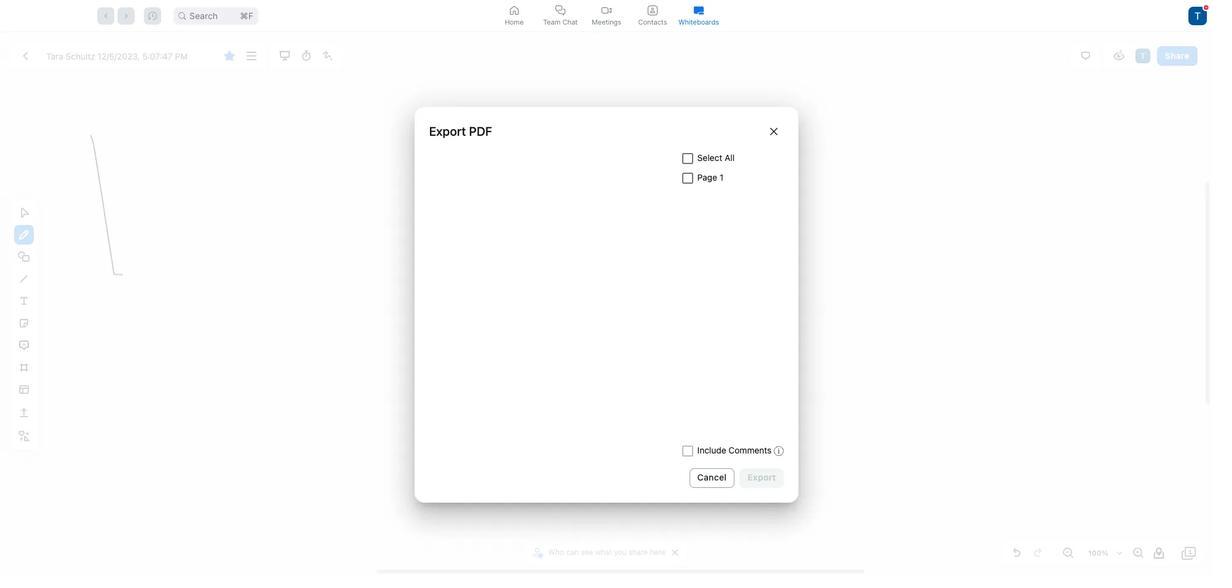 Task type: locate. For each thing, give the bounding box(es) containing it.
home button
[[491, 0, 537, 31]]

video on image
[[602, 5, 611, 15], [602, 5, 611, 15]]

team chat
[[543, 18, 578, 26]]

whiteboard small image
[[694, 5, 704, 15]]

home small image
[[509, 5, 519, 15]]

⌘f
[[240, 10, 253, 21]]

profile contact image
[[648, 5, 658, 15], [648, 5, 658, 15]]

home small image
[[509, 5, 519, 15]]

meetings
[[592, 18, 621, 26]]

team chat button
[[537, 0, 583, 31]]

team chat image
[[555, 5, 565, 15]]

tab list
[[491, 0, 722, 31]]

do not disturb image
[[1204, 5, 1209, 10], [1204, 5, 1209, 10]]

magnifier image
[[178, 12, 186, 19], [178, 12, 186, 19]]

team
[[543, 18, 561, 26]]

search
[[189, 10, 218, 21]]

home
[[505, 18, 524, 26]]



Task type: vqa. For each thing, say whether or not it's contained in the screenshot.
bottom Application
no



Task type: describe. For each thing, give the bounding box(es) containing it.
whiteboards
[[678, 18, 719, 26]]

avatar image
[[1188, 6, 1207, 25]]

team chat image
[[555, 5, 565, 15]]

chat
[[562, 18, 578, 26]]

whiteboard small image
[[694, 5, 704, 15]]

whiteboards button
[[676, 0, 722, 31]]

meetings button
[[583, 0, 630, 31]]

contacts
[[638, 18, 667, 26]]

contacts button
[[630, 0, 676, 31]]

tab list containing home
[[491, 0, 722, 31]]



